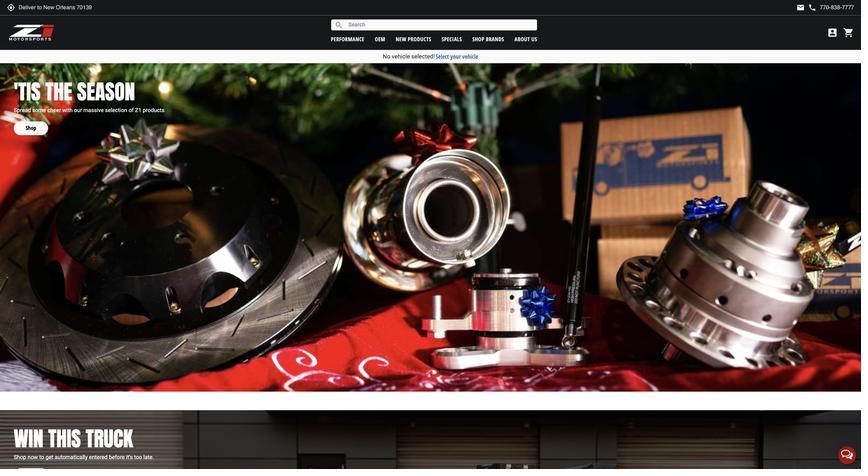 Task type: describe. For each thing, give the bounding box(es) containing it.
mail link
[[797, 3, 805, 12]]

specials
[[442, 35, 462, 43]]

your
[[451, 53, 461, 61]]

performance
[[331, 35, 365, 43]]

oem link
[[375, 35, 385, 43]]

phone
[[809, 3, 817, 12]]

about us
[[515, 35, 537, 43]]

shop link
[[14, 114, 48, 135]]

'tis the season spread some cheer with our massive selection of z1 products image
[[0, 63, 861, 392]]

win this truck shop now to get automatically entered before it's too late.
[[14, 423, 154, 460]]

truck
[[86, 423, 133, 454]]

shopping_cart link
[[842, 27, 855, 38]]

mail phone
[[797, 3, 817, 12]]

phone link
[[809, 3, 855, 12]]

selected!
[[412, 53, 435, 60]]

with
[[62, 107, 73, 113]]

vehicle inside no vehicle selected! select your vehicle
[[392, 53, 410, 60]]

spread
[[14, 107, 31, 113]]

my_location
[[7, 3, 15, 12]]

shop for shop brands
[[473, 35, 485, 43]]

win
[[14, 423, 43, 454]]

'tis
[[14, 76, 41, 107]]

now
[[28, 454, 38, 460]]

performance link
[[331, 35, 365, 43]]

oem
[[375, 35, 385, 43]]

automatically
[[55, 454, 88, 460]]

late.
[[144, 454, 154, 460]]

search
[[335, 21, 343, 29]]

0 vertical spatial products
[[408, 35, 431, 43]]

specials link
[[442, 35, 462, 43]]

of
[[129, 107, 134, 113]]

our
[[74, 107, 82, 113]]

us
[[532, 35, 537, 43]]

select
[[436, 53, 449, 61]]

entered
[[89, 454, 108, 460]]

z1 motorsports logo image
[[9, 24, 55, 41]]



Task type: vqa. For each thing, say whether or not it's contained in the screenshot.
About Us
yes



Task type: locate. For each thing, give the bounding box(es) containing it.
account_box
[[827, 27, 838, 38]]

shop left now
[[14, 454, 26, 460]]

it's
[[126, 454, 133, 460]]

vehicle right "your" at top right
[[462, 53, 478, 61]]

shopping_cart
[[844, 27, 855, 38]]

mail
[[797, 3, 805, 12]]

no
[[383, 53, 391, 60]]

season
[[77, 76, 135, 107]]

0 vertical spatial shop
[[473, 35, 485, 43]]

z1
[[135, 107, 141, 113]]

'tis the season spread some cheer with our massive selection of z1 products
[[14, 76, 165, 113]]

products up selected!
[[408, 35, 431, 43]]

shop inside win this truck shop now to get automatically entered before it's too late.
[[14, 454, 26, 460]]

too
[[134, 454, 142, 460]]

0 horizontal spatial vehicle
[[392, 53, 410, 60]]

products
[[408, 35, 431, 43], [143, 107, 165, 113]]

select your vehicle link
[[436, 53, 478, 61]]

about us link
[[515, 35, 537, 43]]

products right the z1
[[143, 107, 165, 113]]

1 vertical spatial products
[[143, 107, 165, 113]]

shop left "brands"
[[473, 35, 485, 43]]

new
[[396, 35, 407, 43]]

0 horizontal spatial products
[[143, 107, 165, 113]]

products inside "'tis the season spread some cheer with our massive selection of z1 products"
[[143, 107, 165, 113]]

1 horizontal spatial products
[[408, 35, 431, 43]]

vehicle right no
[[392, 53, 410, 60]]

to
[[39, 454, 44, 460]]

account_box link
[[826, 27, 840, 38]]

shop brands
[[473, 35, 504, 43]]

before
[[109, 454, 125, 460]]

new products
[[396, 35, 431, 43]]

shop for shop
[[26, 124, 36, 132]]

selection
[[105, 107, 127, 113]]

the
[[45, 76, 72, 107]]

cheer
[[47, 107, 61, 113]]

shop
[[473, 35, 485, 43], [26, 124, 36, 132], [14, 454, 26, 460]]

shop brands link
[[473, 35, 504, 43]]

brands
[[486, 35, 504, 43]]

this
[[48, 423, 81, 454]]

2 vertical spatial shop
[[14, 454, 26, 460]]

Search search field
[[343, 20, 537, 30]]

some
[[32, 107, 46, 113]]

vehicle
[[462, 53, 478, 61], [392, 53, 410, 60]]

new products link
[[396, 35, 431, 43]]

shop down some
[[26, 124, 36, 132]]

no vehicle selected! select your vehicle
[[383, 53, 478, 61]]

1 horizontal spatial vehicle
[[462, 53, 478, 61]]

about
[[515, 35, 530, 43]]

massive
[[83, 107, 104, 113]]

1 vertical spatial shop
[[26, 124, 36, 132]]

win this truck shop now to get automatically entered before it's too late. image
[[0, 410, 861, 469]]

get
[[46, 454, 53, 460]]



